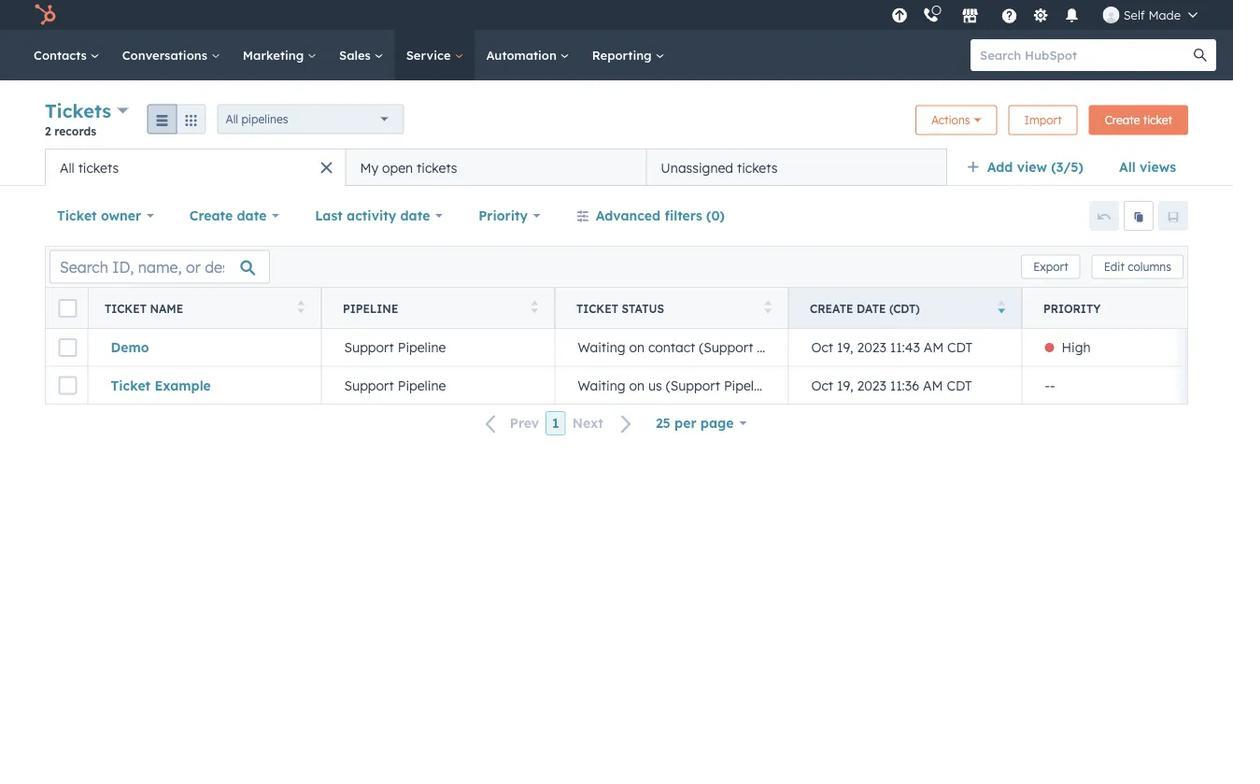 Task type: vqa. For each thing, say whether or not it's contained in the screenshot.
list box
no



Task type: locate. For each thing, give the bounding box(es) containing it.
1 vertical spatial am
[[924, 377, 944, 393]]

unassigned
[[661, 159, 734, 176]]

Search ID, name, or description search field
[[50, 250, 270, 284]]

0 vertical spatial waiting
[[578, 339, 626, 356]]

0 vertical spatial pipeline)
[[757, 339, 810, 356]]

tickets
[[78, 159, 119, 176], [417, 159, 458, 176], [737, 159, 778, 176]]

group
[[147, 104, 206, 134]]

date down all tickets button at the top of page
[[237, 207, 267, 224]]

1 button
[[546, 411, 566, 436]]

tickets down records
[[78, 159, 119, 176]]

create left ticket
[[1105, 113, 1141, 127]]

press to sort. image
[[298, 300, 305, 314], [765, 300, 772, 314]]

date for create date
[[237, 207, 267, 224]]

on inside button
[[629, 377, 645, 393]]

edit
[[1104, 260, 1125, 274]]

all for all pipelines
[[226, 112, 238, 126]]

made
[[1149, 7, 1181, 22]]

waiting
[[578, 339, 626, 356], [578, 377, 626, 393]]

ticket down 'demo'
[[111, 377, 151, 393]]

pipeline for waiting on contact (support pipeline)
[[398, 339, 446, 356]]

cdt
[[948, 339, 973, 356], [947, 377, 973, 393]]

am right 11:43
[[924, 339, 944, 356]]

cdt right 11:36
[[947, 377, 973, 393]]

notifications button
[[1057, 0, 1089, 30]]

1 support pipeline from the top
[[344, 339, 446, 356]]

ticket inside popup button
[[57, 207, 97, 224]]

1 tickets from the left
[[78, 159, 119, 176]]

on
[[629, 339, 645, 356], [629, 377, 645, 393]]

all inside button
[[60, 159, 75, 176]]

descending sort. press to sort ascending. image
[[999, 300, 1006, 314]]

2 - from the left
[[1051, 377, 1056, 393]]

1 vertical spatial waiting
[[578, 377, 626, 393]]

19, left 11:36
[[837, 377, 854, 393]]

0 vertical spatial on
[[629, 339, 645, 356]]

(support inside waiting on us (support pipeline) button
[[666, 377, 721, 393]]

all tickets
[[60, 159, 119, 176]]

service
[[406, 47, 455, 63]]

on left us
[[629, 377, 645, 393]]

0 horizontal spatial press to sort. element
[[298, 300, 305, 316]]

all left views
[[1120, 159, 1136, 175]]

2 waiting from the top
[[578, 377, 626, 393]]

1 horizontal spatial press to sort. element
[[531, 300, 538, 316]]

all down '2 records'
[[60, 159, 75, 176]]

1 vertical spatial pipeline
[[398, 339, 446, 356]]

Search HubSpot search field
[[971, 39, 1200, 71]]

all
[[226, 112, 238, 126], [1120, 159, 1136, 175], [60, 159, 75, 176]]

prev button
[[475, 411, 546, 436]]

pipeline
[[343, 301, 399, 315], [398, 339, 446, 356], [398, 377, 446, 393]]

1 am from the top
[[924, 339, 944, 356]]

conversations link
[[111, 30, 232, 80]]

actions
[[932, 113, 971, 127]]

0 horizontal spatial press to sort. image
[[298, 300, 305, 314]]

1
[[552, 415, 560, 431]]

marketing
[[243, 47, 308, 63]]

automation link
[[475, 30, 581, 80]]

on for contact
[[629, 339, 645, 356]]

1 horizontal spatial date
[[401, 207, 430, 224]]

0 horizontal spatial all
[[60, 159, 75, 176]]

settings link
[[1030, 5, 1053, 25]]

date left (cdt)
[[857, 301, 887, 315]]

1 vertical spatial support pipeline
[[344, 377, 446, 393]]

self
[[1124, 7, 1146, 22]]

2023 inside button
[[858, 377, 887, 393]]

1 vertical spatial priority
[[1044, 301, 1101, 315]]

tickets right the unassigned
[[737, 159, 778, 176]]

pipeline) inside button
[[724, 377, 777, 393]]

0 vertical spatial (support
[[699, 339, 754, 356]]

create inside button
[[1105, 113, 1141, 127]]

(0)
[[707, 207, 725, 224]]

support pipeline button for waiting on contact (support pipeline)
[[322, 329, 555, 366]]

0 horizontal spatial tickets
[[78, 159, 119, 176]]

1 vertical spatial 19,
[[837, 377, 854, 393]]

0 vertical spatial support pipeline
[[344, 339, 446, 356]]

2 support from the top
[[344, 377, 394, 393]]

2 horizontal spatial create
[[1105, 113, 1141, 127]]

press to sort. image
[[531, 300, 538, 314]]

1 vertical spatial cdt
[[947, 377, 973, 393]]

0 vertical spatial support
[[344, 339, 394, 356]]

waiting for waiting on us (support pipeline)
[[578, 377, 626, 393]]

open
[[382, 159, 413, 176]]

1 vertical spatial 2023
[[858, 377, 887, 393]]

1 horizontal spatial tickets
[[417, 159, 458, 176]]

2023
[[858, 339, 887, 356], [858, 377, 887, 393]]

marketplaces image
[[962, 8, 979, 25]]

create for create date (cdt)
[[810, 301, 854, 315]]

1 vertical spatial support
[[344, 377, 394, 393]]

11:36
[[890, 377, 920, 393]]

2 horizontal spatial all
[[1120, 159, 1136, 175]]

1 horizontal spatial all
[[226, 112, 238, 126]]

1 horizontal spatial press to sort. image
[[765, 300, 772, 314]]

1 support from the top
[[344, 339, 394, 356]]

11:43
[[890, 339, 920, 356]]

marketplaces button
[[951, 0, 990, 30]]

tickets right open
[[417, 159, 458, 176]]

19, down "create date (cdt)"
[[837, 339, 854, 356]]

0 vertical spatial oct
[[812, 339, 834, 356]]

0 vertical spatial pipeline
[[343, 301, 399, 315]]

views
[[1140, 159, 1177, 175]]

all pipelines button
[[217, 104, 404, 134]]

per
[[675, 415, 697, 431]]

my open tickets button
[[346, 149, 647, 186]]

2 2023 from the top
[[858, 377, 887, 393]]

2 horizontal spatial date
[[857, 301, 887, 315]]

2023 left 11:36
[[858, 377, 887, 393]]

all inside popup button
[[226, 112, 238, 126]]

0 horizontal spatial priority
[[479, 207, 528, 224]]

oct
[[812, 339, 834, 356], [812, 377, 834, 393]]

create
[[1105, 113, 1141, 127], [190, 207, 233, 224], [810, 301, 854, 315]]

0 horizontal spatial create
[[190, 207, 233, 224]]

next button
[[566, 411, 644, 436]]

2 vertical spatial create
[[810, 301, 854, 315]]

contacts link
[[22, 30, 111, 80]]

1 support pipeline button from the top
[[322, 329, 555, 366]]

0 vertical spatial am
[[924, 339, 944, 356]]

(support right 'contact'
[[699, 339, 754, 356]]

1 horizontal spatial priority
[[1044, 301, 1101, 315]]

advanced filters (0)
[[596, 207, 725, 224]]

0 horizontal spatial date
[[237, 207, 267, 224]]

import button
[[1009, 105, 1078, 135]]

create down all tickets button at the top of page
[[190, 207, 233, 224]]

pipeline)
[[757, 339, 810, 356], [724, 377, 777, 393]]

create for create date
[[190, 207, 233, 224]]

1 vertical spatial on
[[629, 377, 645, 393]]

3 press to sort. element from the left
[[765, 300, 772, 316]]

2 support pipeline button from the top
[[322, 366, 555, 404]]

support
[[344, 339, 394, 356], [344, 377, 394, 393]]

2 horizontal spatial press to sort. element
[[765, 300, 772, 316]]

2 19, from the top
[[837, 377, 854, 393]]

0 vertical spatial 19,
[[837, 339, 854, 356]]

19, inside button
[[837, 377, 854, 393]]

1 waiting from the top
[[578, 339, 626, 356]]

descending sort. press to sort ascending. element
[[999, 300, 1006, 316]]

support pipeline for waiting on contact (support pipeline)
[[344, 339, 446, 356]]

tickets banner
[[45, 97, 1189, 149]]

priority up 'high'
[[1044, 301, 1101, 315]]

all left pipelines
[[226, 112, 238, 126]]

waiting inside button
[[578, 377, 626, 393]]

last activity date
[[315, 207, 430, 224]]

example
[[155, 377, 211, 393]]

2 horizontal spatial tickets
[[737, 159, 778, 176]]

export button
[[1022, 255, 1081, 279]]

unassigned tickets button
[[647, 149, 948, 186]]

oct down "create date (cdt)"
[[812, 339, 834, 356]]

support pipeline button
[[322, 329, 555, 366], [322, 366, 555, 404]]

my open tickets
[[360, 159, 458, 176]]

date right activity
[[401, 207, 430, 224]]

ruby anderson image
[[1104, 7, 1120, 23]]

waiting down ticket status
[[578, 339, 626, 356]]

press to sort. element
[[298, 300, 305, 316], [531, 300, 538, 316], [765, 300, 772, 316]]

ticket owner button
[[45, 197, 166, 235]]

cdt right 11:43
[[948, 339, 973, 356]]

priority down my open tickets button
[[479, 207, 528, 224]]

cdt inside oct 19, 2023 11:36 am cdt button
[[947, 377, 973, 393]]

waiting up next button
[[578, 377, 626, 393]]

1 vertical spatial (support
[[666, 377, 721, 393]]

all views link
[[1108, 149, 1189, 186]]

on for us
[[629, 377, 645, 393]]

us
[[649, 377, 662, 393]]

ticket for ticket name
[[105, 301, 147, 315]]

pipelines
[[242, 112, 288, 126]]

1 horizontal spatial create
[[810, 301, 854, 315]]

ticket left status
[[577, 301, 619, 315]]

(cdt)
[[890, 301, 920, 315]]

0 vertical spatial create
[[1105, 113, 1141, 127]]

2 am from the top
[[924, 377, 944, 393]]

on left 'contact'
[[629, 339, 645, 356]]

ticket
[[57, 207, 97, 224], [105, 301, 147, 315], [577, 301, 619, 315], [111, 377, 151, 393]]

create up the waiting on contact (support pipeline) oct 19, 2023 11:43 am cdt
[[810, 301, 854, 315]]

am right 11:36
[[924, 377, 944, 393]]

ticket owner
[[57, 207, 141, 224]]

actions button
[[916, 105, 998, 135]]

0 vertical spatial priority
[[479, 207, 528, 224]]

ticket up 'demo'
[[105, 301, 147, 315]]

0 vertical spatial 2023
[[858, 339, 887, 356]]

support pipeline for waiting on us (support pipeline)
[[344, 377, 446, 393]]

1 vertical spatial create
[[190, 207, 233, 224]]

oct down the waiting on contact (support pipeline) oct 19, 2023 11:43 am cdt
[[812, 377, 834, 393]]

add view (3/5) button
[[955, 149, 1108, 186]]

0 vertical spatial cdt
[[948, 339, 973, 356]]

create inside popup button
[[190, 207, 233, 224]]

ticket for ticket example
[[111, 377, 151, 393]]

2 on from the top
[[629, 377, 645, 393]]

am
[[924, 339, 944, 356], [924, 377, 944, 393]]

pipeline for waiting on us (support pipeline)
[[398, 377, 446, 393]]

2 press to sort. element from the left
[[531, 300, 538, 316]]

waiting on contact (support pipeline) button
[[555, 329, 810, 366]]

search image
[[1195, 49, 1208, 62]]

ticket left owner
[[57, 207, 97, 224]]

2 vertical spatial pipeline
[[398, 377, 446, 393]]

2 support pipeline from the top
[[344, 377, 446, 393]]

2 oct from the top
[[812, 377, 834, 393]]

(support right us
[[666, 377, 721, 393]]

ticket example link
[[111, 377, 299, 393]]

3 tickets from the left
[[737, 159, 778, 176]]

1 vertical spatial pipeline)
[[724, 377, 777, 393]]

1 vertical spatial oct
[[812, 377, 834, 393]]

-
[[1045, 377, 1051, 393], [1051, 377, 1056, 393]]

all tickets button
[[45, 149, 346, 186]]

1 on from the top
[[629, 339, 645, 356]]

activity
[[347, 207, 397, 224]]

2023 left 11:43
[[858, 339, 887, 356]]



Task type: describe. For each thing, give the bounding box(es) containing it.
oct inside button
[[812, 377, 834, 393]]

date for create date (cdt)
[[857, 301, 887, 315]]

priority button
[[467, 197, 553, 235]]

waiting on us (support pipeline) button
[[555, 366, 789, 404]]

service link
[[395, 30, 475, 80]]

all pipelines
[[226, 112, 288, 126]]

columns
[[1128, 260, 1172, 274]]

ticket
[[1144, 113, 1173, 127]]

status
[[622, 301, 665, 315]]

marketing link
[[232, 30, 328, 80]]

my
[[360, 159, 379, 176]]

1 press to sort. image from the left
[[298, 300, 305, 314]]

name
[[150, 301, 183, 315]]

(support for contact
[[699, 339, 754, 356]]

oct 19, 2023 11:36 am cdt button
[[789, 366, 1023, 404]]

edit columns button
[[1092, 255, 1184, 279]]

create for create ticket
[[1105, 113, 1141, 127]]

last activity date button
[[303, 197, 455, 235]]

page
[[701, 415, 734, 431]]

advanced
[[596, 207, 661, 224]]

last
[[315, 207, 343, 224]]

filters
[[665, 207, 703, 224]]

waiting on contact (support pipeline) oct 19, 2023 11:43 am cdt
[[578, 339, 973, 356]]

unassigned tickets
[[661, 159, 778, 176]]

(3/5)
[[1052, 159, 1084, 175]]

25 per page
[[656, 415, 734, 431]]

ticket example
[[111, 377, 211, 393]]

1 2023 from the top
[[858, 339, 887, 356]]

owner
[[101, 207, 141, 224]]

25 per page button
[[644, 405, 759, 442]]

high
[[1062, 339, 1091, 356]]

self made
[[1124, 7, 1181, 22]]

am inside button
[[924, 377, 944, 393]]

add view (3/5)
[[988, 159, 1084, 175]]

create ticket button
[[1090, 105, 1189, 135]]

25
[[656, 415, 671, 431]]

edit columns
[[1104, 260, 1172, 274]]

search button
[[1185, 39, 1217, 71]]

all for all views
[[1120, 159, 1136, 175]]

all for all tickets
[[60, 159, 75, 176]]

2 tickets from the left
[[417, 159, 458, 176]]

tickets for unassigned tickets
[[737, 159, 778, 176]]

1 press to sort. element from the left
[[298, 300, 305, 316]]

create date (cdt)
[[810, 301, 920, 315]]

oct 19, 2023 11:43 am cdt button
[[789, 329, 1023, 366]]

upgrade link
[[889, 5, 912, 25]]

create date button
[[177, 197, 292, 235]]

ticket for ticket status
[[577, 301, 619, 315]]

records
[[54, 124, 96, 138]]

press to sort. element for pipeline
[[531, 300, 538, 316]]

support for demo
[[344, 339, 394, 356]]

2
[[45, 124, 51, 138]]

tickets button
[[45, 97, 129, 124]]

self made menu
[[887, 0, 1211, 30]]

1 19, from the top
[[837, 339, 854, 356]]

2 press to sort. image from the left
[[765, 300, 772, 314]]

pagination navigation
[[475, 411, 644, 436]]

pipeline) for contact
[[757, 339, 810, 356]]

ticket name
[[105, 301, 183, 315]]

1 oct from the top
[[812, 339, 834, 356]]

calling icon image
[[923, 7, 940, 24]]

reporting
[[592, 47, 656, 63]]

2 records
[[45, 124, 96, 138]]

hubspot image
[[34, 4, 56, 26]]

oct 19, 2023 11:36 am cdt
[[812, 377, 973, 393]]

sales
[[339, 47, 374, 63]]

all views
[[1120, 159, 1177, 175]]

conversations
[[122, 47, 211, 63]]

calling icon button
[[916, 3, 947, 27]]

ticket for ticket owner
[[57, 207, 97, 224]]

priority inside popup button
[[479, 207, 528, 224]]

next
[[573, 415, 604, 432]]

--
[[1045, 377, 1056, 393]]

sales link
[[328, 30, 395, 80]]

1 - from the left
[[1045, 377, 1051, 393]]

waiting for waiting on contact (support pipeline) oct 19, 2023 11:43 am cdt
[[578, 339, 626, 356]]

contacts
[[34, 47, 90, 63]]

import
[[1025, 113, 1062, 127]]

view
[[1018, 159, 1048, 175]]

help image
[[1002, 8, 1019, 25]]

support for ticket example
[[344, 377, 394, 393]]

hubspot link
[[22, 4, 70, 26]]

support pipeline button for waiting on us (support pipeline)
[[322, 366, 555, 404]]

pipeline) for us
[[724, 377, 777, 393]]

prev
[[510, 415, 539, 432]]

settings image
[[1033, 8, 1050, 25]]

tickets for all tickets
[[78, 159, 119, 176]]

(support for us
[[666, 377, 721, 393]]

waiting on us (support pipeline)
[[578, 377, 777, 393]]

notifications image
[[1064, 8, 1081, 25]]

reporting link
[[581, 30, 676, 80]]

help button
[[994, 0, 1026, 30]]

upgrade image
[[892, 8, 909, 25]]

group inside the tickets banner
[[147, 104, 206, 134]]

advanced filters (0) button
[[564, 197, 737, 235]]

demo
[[111, 339, 149, 356]]

create ticket
[[1105, 113, 1173, 127]]

automation
[[486, 47, 561, 63]]

add
[[988, 159, 1014, 175]]

-- button
[[1023, 366, 1234, 404]]

ticket status
[[577, 301, 665, 315]]

tickets
[[45, 99, 111, 122]]

press to sort. element for ticket status
[[765, 300, 772, 316]]



